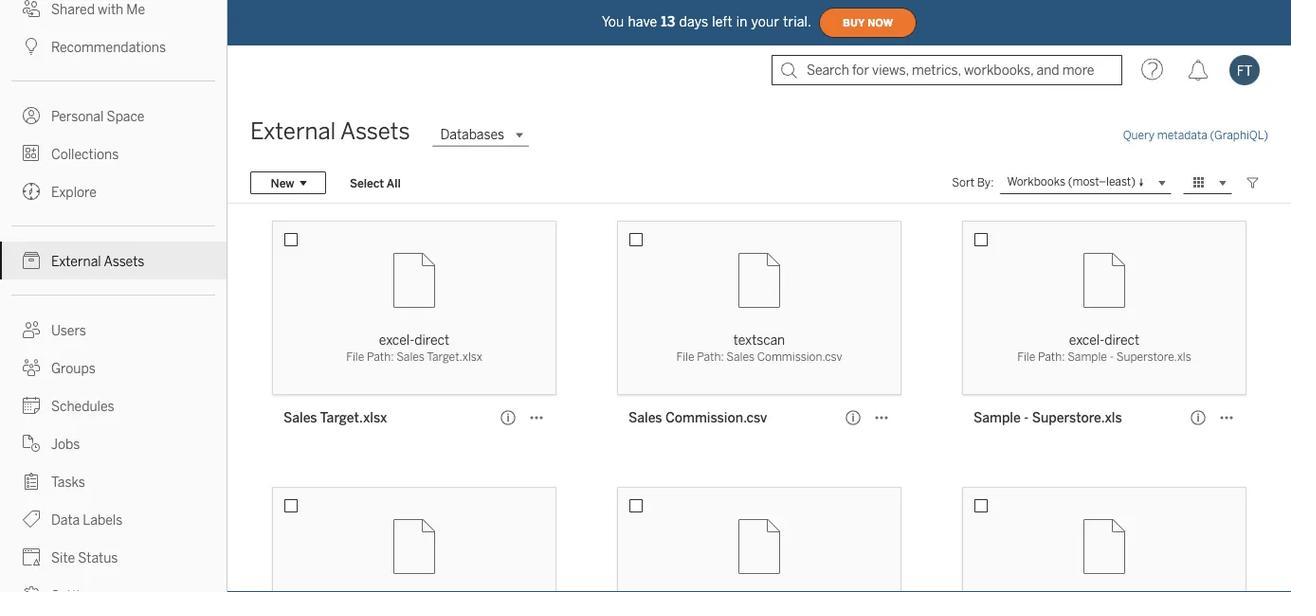 Task type: vqa. For each thing, say whether or not it's contained in the screenshot.


Task type: locate. For each thing, give the bounding box(es) containing it.
sales commission.csv
[[629, 410, 767, 426]]

left
[[712, 14, 733, 30]]

path: inside excel-direct file path: sales target.xlsx
[[367, 350, 394, 364]]

sort by:
[[952, 176, 994, 190]]

shared
[[51, 1, 95, 17]]

1 path: from the left
[[367, 350, 394, 364]]

file up sample - superstore.xls
[[1017, 350, 1036, 364]]

path: up sales target.xlsx
[[367, 350, 394, 364]]

databases button
[[433, 123, 529, 146]]

path: up sample - superstore.xls
[[1038, 350, 1065, 364]]

0 vertical spatial -
[[1110, 350, 1114, 364]]

1 vertical spatial superstore.xls
[[1032, 410, 1122, 426]]

users
[[51, 323, 86, 338]]

explore
[[51, 184, 97, 200]]

jobs link
[[0, 425, 227, 463]]

1 vertical spatial target.xlsx
[[320, 410, 387, 426]]

1 vertical spatial -
[[1024, 410, 1029, 426]]

0 horizontal spatial path:
[[367, 350, 394, 364]]

file up sales target.xlsx
[[346, 350, 364, 364]]

path: up sales commission.csv
[[697, 350, 724, 364]]

1 horizontal spatial external
[[250, 118, 336, 145]]

excel-
[[379, 332, 414, 348], [1069, 332, 1105, 348]]

0 horizontal spatial direct
[[414, 332, 450, 348]]

1 horizontal spatial file
[[676, 350, 694, 364]]

sales target.xlsx
[[283, 410, 387, 426]]

direct for sales target.xlsx
[[414, 332, 450, 348]]

2 horizontal spatial file
[[1017, 350, 1036, 364]]

file
[[346, 350, 364, 364], [676, 350, 694, 364], [1017, 350, 1036, 364]]

direct inside excel-direct file path: sales target.xlsx
[[414, 332, 450, 348]]

1 vertical spatial sample
[[974, 410, 1021, 426]]

1 horizontal spatial path:
[[697, 350, 724, 364]]

tasks
[[51, 474, 85, 490]]

2 file from the left
[[676, 350, 694, 364]]

3 path: from the left
[[1038, 350, 1065, 364]]

personal
[[51, 109, 104, 124]]

1 horizontal spatial direct
[[1105, 332, 1140, 348]]

assets up the select all 'button'
[[340, 118, 410, 145]]

0 horizontal spatial sample
[[974, 410, 1021, 426]]

labels
[[83, 512, 123, 528]]

1 vertical spatial external assets
[[51, 254, 144, 269]]

0 horizontal spatial file
[[346, 350, 364, 364]]

sample - superstore.xls
[[974, 410, 1122, 426]]

excel- inside excel-direct file path: sales target.xlsx
[[379, 332, 414, 348]]

direct inside excel-direct file path: sample - superstore.xls
[[1105, 332, 1140, 348]]

file up sales commission.csv
[[676, 350, 694, 364]]

path:
[[367, 350, 394, 364], [697, 350, 724, 364], [1038, 350, 1065, 364]]

your
[[751, 14, 779, 30]]

commission.csv down textscan
[[757, 350, 842, 364]]

1 vertical spatial commission.csv
[[666, 410, 767, 426]]

superstore.xls
[[1116, 350, 1191, 364], [1032, 410, 1122, 426]]

groups link
[[0, 349, 227, 387]]

0 horizontal spatial target.xlsx
[[320, 410, 387, 426]]

1 horizontal spatial external assets
[[250, 118, 410, 145]]

2 excel- from the left
[[1069, 332, 1105, 348]]

2 path: from the left
[[697, 350, 724, 364]]

external assets up users link
[[51, 254, 144, 269]]

1 file from the left
[[346, 350, 364, 364]]

2 direct from the left
[[1105, 332, 1140, 348]]

0 horizontal spatial excel-
[[379, 332, 414, 348]]

- inside excel-direct file path: sample - superstore.xls
[[1110, 350, 1114, 364]]

tasks link
[[0, 463, 227, 501]]

schedules
[[51, 399, 114, 414]]

excel- inside excel-direct file path: sample - superstore.xls
[[1069, 332, 1105, 348]]

query
[[1123, 128, 1155, 142]]

1 horizontal spatial excel-
[[1069, 332, 1105, 348]]

external up the 'new' popup button
[[250, 118, 336, 145]]

direct
[[414, 332, 450, 348], [1105, 332, 1140, 348]]

0 horizontal spatial -
[[1024, 410, 1029, 426]]

-
[[1110, 350, 1114, 364], [1024, 410, 1029, 426]]

workbooks (most–least) button
[[1000, 172, 1172, 194]]

textscan file path: sales commission.csv
[[676, 332, 842, 364]]

query metadata (graphiql)
[[1123, 128, 1268, 142]]

collections
[[51, 146, 119, 162]]

have
[[628, 14, 657, 30]]

commission.csv inside textscan file path: sales commission.csv
[[757, 350, 842, 364]]

external assets up the select
[[250, 118, 410, 145]]

in
[[736, 14, 748, 30]]

0 vertical spatial assets
[[340, 118, 410, 145]]

explore link
[[0, 173, 227, 210]]

external assets
[[250, 118, 410, 145], [51, 254, 144, 269]]

workbooks
[[1007, 175, 1066, 189]]

0 vertical spatial superstore.xls
[[1116, 350, 1191, 364]]

path: inside excel-direct file path: sample - superstore.xls
[[1038, 350, 1065, 364]]

shared with me
[[51, 1, 145, 17]]

select
[[350, 176, 384, 190]]

file inside excel-direct file path: sample - superstore.xls
[[1017, 350, 1036, 364]]

1 direct from the left
[[414, 332, 450, 348]]

file inside excel-direct file path: sales target.xlsx
[[346, 350, 364, 364]]

0 vertical spatial commission.csv
[[757, 350, 842, 364]]

schedules link
[[0, 387, 227, 425]]

3 file from the left
[[1017, 350, 1036, 364]]

commission.csv down textscan file path: sales commission.csv
[[666, 410, 767, 426]]

0 vertical spatial target.xlsx
[[427, 350, 482, 364]]

2 horizontal spatial path:
[[1038, 350, 1065, 364]]

personal space
[[51, 109, 144, 124]]

buy now button
[[819, 8, 917, 38]]

me
[[126, 1, 145, 17]]

sample
[[1068, 350, 1107, 364], [974, 410, 1021, 426]]

assets up users link
[[104, 254, 144, 269]]

1 excel- from the left
[[379, 332, 414, 348]]

1 horizontal spatial sample
[[1068, 350, 1107, 364]]

external
[[250, 118, 336, 145], [51, 254, 101, 269]]

data
[[51, 512, 80, 528]]

personal space link
[[0, 97, 227, 135]]

grid view image
[[1191, 174, 1208, 192]]

commission.csv
[[757, 350, 842, 364], [666, 410, 767, 426]]

data labels
[[51, 512, 123, 528]]

target.xlsx inside excel-direct file path: sales target.xlsx
[[427, 350, 482, 364]]

superstore.xls inside excel-direct file path: sample - superstore.xls
[[1116, 350, 1191, 364]]

0 horizontal spatial assets
[[104, 254, 144, 269]]

sales
[[396, 350, 425, 364], [727, 350, 755, 364], [283, 410, 317, 426], [629, 410, 662, 426]]

external down the explore
[[51, 254, 101, 269]]

new button
[[250, 172, 326, 194]]

1 horizontal spatial assets
[[340, 118, 410, 145]]

1 horizontal spatial target.xlsx
[[427, 350, 482, 364]]

textscan
[[734, 332, 785, 348]]

target.xlsx
[[427, 350, 482, 364], [320, 410, 387, 426]]

0 vertical spatial sample
[[1068, 350, 1107, 364]]

1 horizontal spatial -
[[1110, 350, 1114, 364]]

0 horizontal spatial external
[[51, 254, 101, 269]]

assets
[[340, 118, 410, 145], [104, 254, 144, 269]]



Task type: describe. For each thing, give the bounding box(es) containing it.
file inside textscan file path: sales commission.csv
[[676, 350, 694, 364]]

new
[[271, 176, 294, 190]]

query metadata (graphiql) link
[[1123, 128, 1268, 142]]

(most–least)
[[1068, 175, 1136, 189]]

sales inside excel-direct file path: sales target.xlsx
[[396, 350, 425, 364]]

select all
[[350, 176, 401, 190]]

Search for views, metrics, workbooks, and more text field
[[772, 55, 1122, 85]]

buy
[[843, 17, 865, 29]]

select all button
[[338, 172, 413, 194]]

sort
[[952, 176, 975, 190]]

by:
[[977, 176, 994, 190]]

recommendations
[[51, 39, 166, 55]]

site status
[[51, 550, 118, 566]]

excel- for sales target.xlsx
[[379, 332, 414, 348]]

file for sample - superstore.xls
[[1017, 350, 1036, 364]]

data labels link
[[0, 501, 227, 538]]

excel-direct file path: sample - superstore.xls
[[1017, 332, 1191, 364]]

recommendations link
[[0, 27, 227, 65]]

0 vertical spatial external
[[250, 118, 336, 145]]

metadata
[[1157, 128, 1208, 142]]

space
[[107, 109, 144, 124]]

13
[[661, 14, 675, 30]]

site
[[51, 550, 75, 566]]

groups
[[51, 361, 96, 376]]

you
[[602, 14, 624, 30]]

trial.
[[783, 14, 812, 30]]

days
[[679, 14, 708, 30]]

1 vertical spatial assets
[[104, 254, 144, 269]]

file for sales target.xlsx
[[346, 350, 364, 364]]

1 vertical spatial external
[[51, 254, 101, 269]]

status
[[78, 550, 118, 566]]

jobs
[[51, 437, 80, 452]]

with
[[98, 1, 123, 17]]

direct for sample - superstore.xls
[[1105, 332, 1140, 348]]

0 vertical spatial external assets
[[250, 118, 410, 145]]

buy now
[[843, 17, 893, 29]]

databases
[[440, 127, 504, 143]]

now
[[868, 17, 893, 29]]

collections link
[[0, 135, 227, 173]]

shared with me link
[[0, 0, 227, 27]]

excel- for sample - superstore.xls
[[1069, 332, 1105, 348]]

sales inside textscan file path: sales commission.csv
[[727, 350, 755, 364]]

path: for sample - superstore.xls
[[1038, 350, 1065, 364]]

site status link
[[0, 538, 227, 576]]

(graphiql)
[[1210, 128, 1268, 142]]

you have 13 days left in your trial.
[[602, 14, 812, 30]]

0 horizontal spatial external assets
[[51, 254, 144, 269]]

path: for sales target.xlsx
[[367, 350, 394, 364]]

external assets link
[[0, 242, 227, 280]]

workbooks (most–least)
[[1007, 175, 1136, 189]]

all
[[387, 176, 401, 190]]

users link
[[0, 311, 227, 349]]

sample inside excel-direct file path: sample - superstore.xls
[[1068, 350, 1107, 364]]

path: inside textscan file path: sales commission.csv
[[697, 350, 724, 364]]

excel-direct file path: sales target.xlsx
[[346, 332, 482, 364]]



